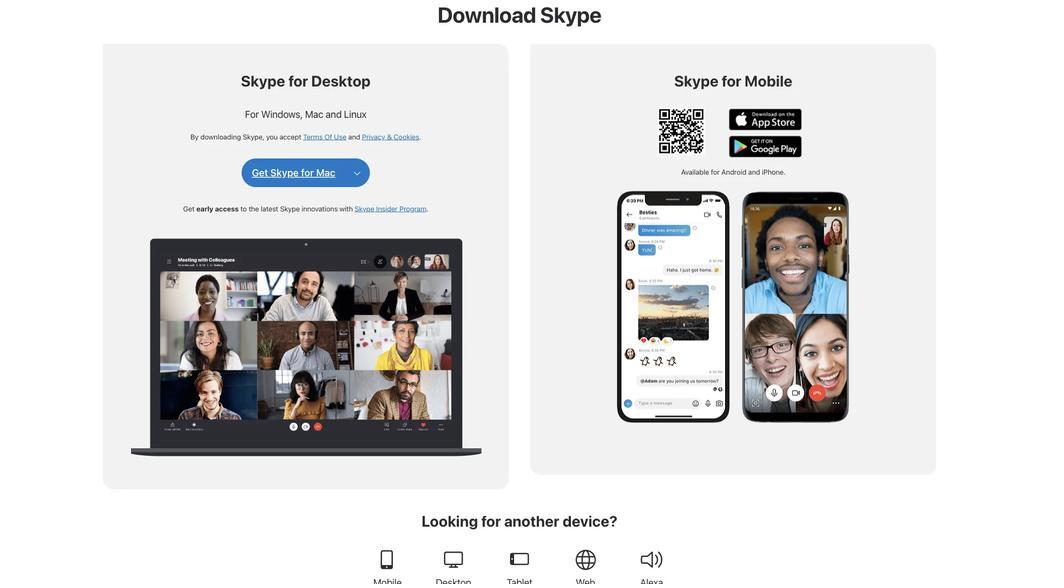 Task type: vqa. For each thing, say whether or not it's contained in the screenshot.
the topmost video
no



Task type: describe. For each thing, give the bounding box(es) containing it.
for windows, mac and linux
[[245, 108, 367, 120]]

. for privacy & cookies
[[420, 133, 421, 141]]

skype,
[[243, 133, 265, 141]]

looking for another device?
[[422, 513, 618, 531]]

and for for windows, mac and linux
[[326, 108, 342, 120]]

use
[[334, 133, 347, 141]]

skype insider program link
[[355, 205, 427, 213]]

and for available for android and iphone.
[[749, 168, 761, 176]]

. for skype insider program
[[427, 205, 429, 213]]

downloading
[[201, 133, 241, 141]]

 for right  link
[[509, 550, 531, 571]]

0 vertical spatial mac
[[305, 108, 324, 120]]

download on the appstore image
[[730, 109, 803, 130]]

get early access to the latest skype innovations with skype insider program .
[[183, 205, 429, 213]]

iphone.
[[763, 168, 786, 176]]

accept
[[280, 133, 301, 141]]

privacy & cookies link
[[362, 133, 420, 141]]

available
[[682, 168, 710, 176]]

for
[[245, 108, 259, 120]]

to
[[241, 205, 247, 213]]


[[443, 550, 465, 571]]

android
[[722, 168, 747, 176]]

 link
[[619, 543, 685, 585]]

looking
[[422, 513, 478, 531]]

get for get skype for mac
[[252, 167, 268, 179]]

for for available for android and iphone.
[[711, 168, 720, 176]]

another
[[504, 513, 560, 531]]

get for get early access to the latest skype innovations with skype insider program .
[[183, 205, 195, 213]]

terms of use link
[[303, 133, 347, 141]]

1 vertical spatial mac
[[316, 167, 336, 179]]

1 horizontal spatial and
[[349, 133, 360, 141]]

available for android and iphone.
[[682, 168, 786, 176]]

 link
[[553, 543, 619, 585]]

get it on google play image
[[730, 136, 803, 157]]

the
[[249, 205, 259, 213]]

insider
[[376, 205, 398, 213]]

you
[[266, 133, 278, 141]]



Task type: locate. For each thing, give the bounding box(es) containing it.
&
[[387, 133, 392, 141]]

get left early
[[183, 205, 195, 213]]

of
[[325, 133, 332, 141]]


[[377, 550, 399, 571], [509, 550, 531, 571]]

terms
[[303, 133, 323, 141]]

and left iphone.
[[749, 168, 761, 176]]

download skype through qr code image
[[658, 108, 706, 155]]

for for skype for mobile
[[722, 72, 742, 90]]

1 horizontal spatial .
[[427, 205, 429, 213]]

 for left  link
[[377, 550, 399, 571]]

0 horizontal spatial .
[[420, 133, 421, 141]]

for left another
[[482, 513, 501, 531]]

and right use
[[349, 133, 360, 141]]

latest
[[261, 205, 278, 213]]

get up the
[[252, 167, 268, 179]]

desktop
[[312, 72, 371, 90]]

cookies
[[394, 133, 420, 141]]

0 horizontal spatial and
[[326, 108, 342, 120]]

0 horizontal spatial 
[[377, 550, 399, 571]]

access
[[215, 205, 239, 213]]

 link
[[421, 543, 487, 585]]

1 vertical spatial and
[[349, 133, 360, 141]]

.
[[420, 133, 421, 141], [427, 205, 429, 213]]

0 vertical spatial and
[[326, 108, 342, 120]]

for up for windows, mac and linux
[[289, 72, 308, 90]]

0 horizontal spatial  link
[[355, 543, 421, 585]]

privacy
[[362, 133, 385, 141]]

skype for desktop
[[241, 72, 371, 90]]

for left mobile
[[722, 72, 742, 90]]

1 vertical spatial get
[[183, 205, 195, 213]]

program
[[400, 205, 427, 213]]

linux
[[344, 108, 367, 120]]

early
[[196, 205, 213, 213]]

1 vertical spatial .
[[427, 205, 429, 213]]

mobile
[[745, 72, 793, 90]]

get skype for mac
[[252, 167, 336, 179]]

skype for mobile
[[675, 72, 793, 90]]

device?
[[563, 513, 618, 531]]

for for looking for another device?
[[482, 513, 501, 531]]


[[575, 550, 597, 571]]

2  from the left
[[509, 550, 531, 571]]

and left linux
[[326, 108, 342, 120]]

2 horizontal spatial and
[[749, 168, 761, 176]]


[[641, 550, 663, 571]]

 link
[[487, 534, 553, 585], [355, 543, 421, 585]]

for up get early access to the latest skype innovations with skype insider program .
[[301, 167, 314, 179]]

download
[[438, 2, 536, 27]]

for
[[289, 72, 308, 90], [722, 72, 742, 90], [301, 167, 314, 179], [711, 168, 720, 176], [482, 513, 501, 531]]

1  from the left
[[377, 550, 399, 571]]

2 vertical spatial and
[[749, 168, 761, 176]]

skype on mobile device image
[[617, 188, 850, 426]]

0 vertical spatial .
[[420, 133, 421, 141]]

mac down terms of use link
[[316, 167, 336, 179]]

1 horizontal spatial get
[[252, 167, 268, 179]]

windows,
[[261, 108, 303, 120]]

. right insider
[[427, 205, 429, 213]]

0 vertical spatial get
[[252, 167, 268, 179]]

mac
[[305, 108, 324, 120], [316, 167, 336, 179]]

0 horizontal spatial get
[[183, 205, 195, 213]]

for left android
[[711, 168, 720, 176]]

by downloading skype, you accept terms of use and privacy & cookies .
[[191, 133, 421, 141]]

1 horizontal spatial  link
[[487, 534, 553, 585]]

with
[[340, 205, 353, 213]]

get skype for mac link
[[252, 167, 336, 180]]

1 horizontal spatial 
[[509, 550, 531, 571]]

get
[[252, 167, 268, 179], [183, 205, 195, 213]]

and
[[326, 108, 342, 120], [349, 133, 360, 141], [749, 168, 761, 176]]

by
[[191, 133, 199, 141]]

for for skype for desktop
[[289, 72, 308, 90]]

mac up terms
[[305, 108, 324, 120]]

download skype
[[438, 2, 602, 27]]

. right &
[[420, 133, 421, 141]]

innovations
[[302, 205, 338, 213]]

skype
[[541, 2, 602, 27], [241, 72, 285, 90], [675, 72, 719, 90], [271, 167, 299, 179], [280, 205, 300, 213], [355, 205, 375, 213]]



